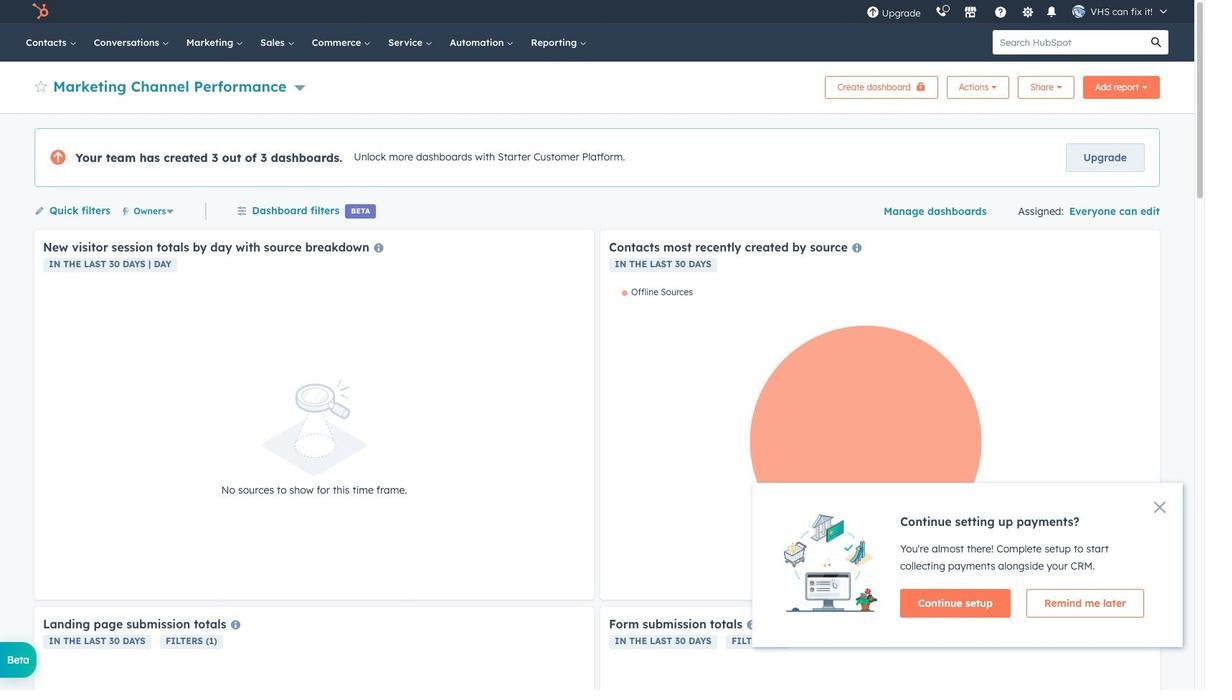 Task type: locate. For each thing, give the bounding box(es) containing it.
close image
[[1154, 502, 1166, 514]]

new visitor session totals by day with source breakdown element
[[34, 230, 594, 600]]

menu
[[859, 0, 1177, 23]]

interactive chart image
[[609, 287, 1151, 592]]

banner
[[34, 72, 1160, 99]]

Search HubSpot search field
[[993, 30, 1144, 55]]



Task type: vqa. For each thing, say whether or not it's contained in the screenshot.
1-to-many 1-
no



Task type: describe. For each thing, give the bounding box(es) containing it.
ruby anderson image
[[1072, 5, 1085, 18]]

contacts most recently created by source element
[[600, 230, 1160, 600]]

landing page submission totals element
[[34, 608, 594, 691]]

toggle series visibility region
[[622, 287, 693, 298]]

form submission totals element
[[600, 608, 1160, 691]]

marketplaces image
[[964, 6, 977, 19]]



